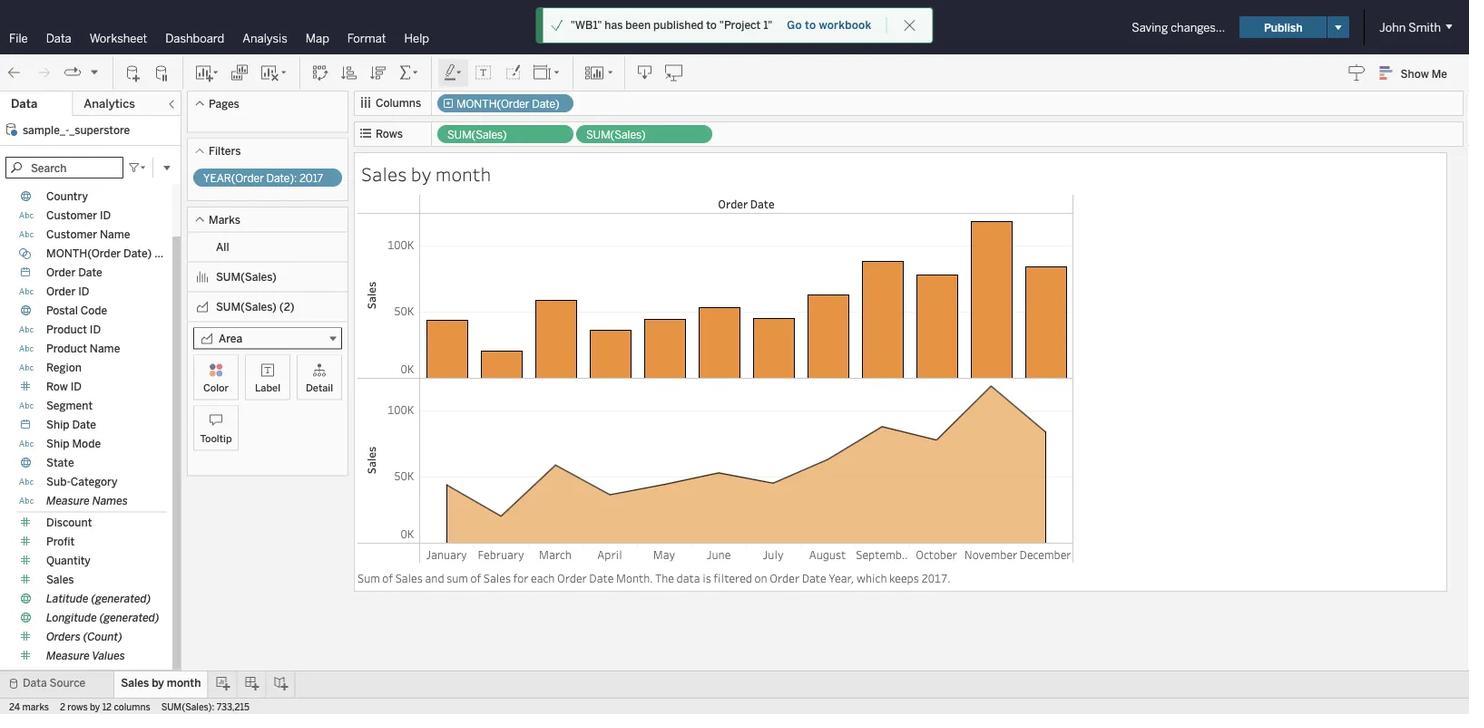 Task type: describe. For each thing, give the bounding box(es) containing it.
row id
[[46, 381, 82, 394]]

2 to from the left
[[805, 19, 816, 32]]

sales left and
[[395, 571, 423, 586]]

month.
[[616, 571, 653, 586]]

sorted ascending by sum of sales within order date month image
[[340, 64, 358, 82]]

show mark labels image
[[475, 64, 493, 82]]

values
[[92, 650, 125, 663]]

city
[[46, 171, 67, 184]]

new worksheet image
[[194, 64, 220, 82]]

and
[[425, 571, 444, 586]]

date) for month(order date) set
[[123, 247, 152, 260]]

id for product id
[[90, 323, 101, 337]]

sum
[[447, 571, 468, 586]]

product for product id
[[46, 323, 87, 337]]

24
[[9, 702, 20, 713]]

"wb1" has been published to "project 1" alert
[[570, 17, 772, 34]]

for
[[513, 571, 528, 586]]

keeps
[[889, 571, 919, 586]]

data
[[676, 571, 700, 586]]

2
[[60, 702, 65, 713]]

1"
[[763, 19, 772, 32]]

id for row id
[[71, 381, 82, 394]]

saving
[[1132, 20, 1168, 34]]

segment
[[46, 400, 93, 413]]

is
[[702, 571, 711, 586]]

show me button
[[1372, 59, 1464, 87]]

customer id
[[46, 209, 111, 222]]

month(order date) set
[[46, 247, 172, 260]]

sum(sales): 733,215
[[161, 702, 249, 713]]

saving changes...
[[1132, 20, 1225, 34]]

(generated) for longitude (generated)
[[100, 612, 159, 625]]

names
[[92, 495, 128, 508]]

set
[[154, 247, 172, 260]]

rows
[[67, 702, 88, 713]]

to inside alert
[[706, 19, 717, 32]]

October, Month of Order Date. Press Space to toggle selection. Press Escape to go back to the left margin. Use arrow keys to navigate headers text field
[[909, 544, 964, 564]]

columns
[[376, 97, 421, 110]]

show
[[1401, 67, 1429, 80]]

customer for customer id
[[46, 209, 97, 222]]

Search text field
[[5, 157, 123, 179]]

December, Month of Order Date. Press Space to toggle selection. Press Escape to go back to the left margin. Use arrow keys to navigate headers text field
[[1018, 544, 1072, 564]]

detail
[[306, 382, 333, 394]]

name for customer name
[[100, 228, 130, 241]]

product name
[[46, 343, 120, 356]]

ship mode
[[46, 438, 101, 451]]

me
[[1432, 67, 1447, 80]]

1 vertical spatial by
[[152, 677, 164, 690]]

March, Month of Order Date. Press Space to toggle selection. Press Escape to go back to the left margin. Use arrow keys to navigate headers text field
[[528, 544, 583, 564]]

on
[[755, 571, 767, 586]]

been
[[625, 19, 651, 32]]

August, Month of Order Date. Press Space to toggle selection. Press Escape to go back to the left margin. Use arrow keys to navigate headers text field
[[800, 544, 855, 564]]

fit image
[[533, 64, 562, 82]]

download image
[[636, 64, 654, 82]]

country
[[46, 190, 88, 203]]

postal code
[[46, 304, 107, 318]]

state
[[46, 457, 74, 470]]

_superstore
[[69, 123, 130, 137]]

marks. press enter to open the view data window.. use arrow keys to navigate data visualization elements. image
[[419, 213, 1073, 544]]

measure values
[[46, 650, 125, 663]]

2017
[[299, 172, 323, 185]]

rows
[[376, 127, 403, 141]]

customer for customer name
[[46, 228, 97, 241]]

workbook
[[819, 19, 871, 32]]

2 vertical spatial data
[[23, 677, 47, 690]]

2017.
[[921, 571, 951, 586]]

analysis
[[243, 31, 287, 45]]

(2)
[[279, 301, 295, 314]]

go
[[787, 19, 802, 32]]

filtered
[[714, 571, 752, 586]]

"project
[[719, 19, 761, 32]]

measure for measure names
[[46, 495, 90, 508]]

latitude (generated)
[[46, 593, 151, 606]]

July, Month of Order Date. Press Space to toggle selection. Press Escape to go back to the left margin. Use arrow keys to navigate headers text field
[[746, 544, 800, 564]]

sorted descending by sum of sales within order date month image
[[369, 64, 387, 82]]

(generated) for latitude (generated)
[[91, 593, 151, 606]]

month(order for month(order date) set
[[46, 247, 121, 260]]

discount
[[46, 517, 92, 530]]

marks
[[209, 213, 240, 226]]

"wb1" has been published to "project 1"
[[570, 19, 772, 32]]

sales up the latitude
[[46, 574, 74, 587]]

postal
[[46, 304, 78, 318]]

month(order for month(order date)
[[456, 98, 530, 111]]

sales down rows
[[361, 162, 407, 186]]

profit
[[46, 536, 75, 549]]

0 horizontal spatial by
[[90, 702, 100, 713]]

product id
[[46, 323, 101, 337]]

has
[[605, 19, 623, 32]]

longitude (generated)
[[46, 612, 159, 625]]

quantity
[[46, 555, 91, 568]]

2 of from the left
[[470, 571, 481, 586]]

format
[[347, 31, 386, 45]]

area button
[[193, 328, 342, 350]]

go to workbook link
[[786, 18, 872, 33]]



Task type: vqa. For each thing, say whether or not it's contained in the screenshot.
Select All
no



Task type: locate. For each thing, give the bounding box(es) containing it.
1 horizontal spatial month(order
[[456, 98, 530, 111]]

sample_-
[[23, 123, 69, 137]]

1 vertical spatial ship
[[46, 438, 69, 451]]

ship
[[46, 419, 69, 432], [46, 438, 69, 451]]

November, Month of Order Date. Press Space to toggle selection. Press Escape to go back to the left margin. Use arrow keys to navigate headers text field
[[964, 544, 1018, 564]]

customer
[[46, 209, 97, 222], [46, 228, 97, 241]]

customer down customer id
[[46, 228, 97, 241]]

category
[[70, 476, 117, 489]]

0 vertical spatial name
[[100, 228, 130, 241]]

1 horizontal spatial month
[[435, 162, 491, 186]]

filters
[[209, 145, 241, 158]]

format workbook image
[[504, 64, 522, 82]]

data up replay animation image
[[46, 31, 71, 45]]

id down code
[[90, 323, 101, 337]]

replay animation image
[[89, 66, 100, 77]]

month up sum(sales):
[[167, 677, 201, 690]]

id up customer name
[[100, 209, 111, 222]]

map
[[306, 31, 329, 45]]

smith
[[1408, 20, 1441, 34]]

1 vertical spatial name
[[90, 343, 120, 356]]

1 vertical spatial customer
[[46, 228, 97, 241]]

success image
[[550, 19, 563, 32]]

longitude
[[46, 612, 97, 625]]

2 product from the top
[[46, 343, 87, 356]]

1 vertical spatial month(order
[[46, 247, 121, 260]]

row
[[46, 381, 68, 394]]

help
[[404, 31, 429, 45]]

"wb1"
[[570, 19, 602, 32]]

(generated)
[[91, 593, 151, 606], [100, 612, 159, 625]]

published
[[653, 19, 704, 32]]

0 vertical spatial data
[[46, 31, 71, 45]]

swap rows and columns image
[[311, 64, 329, 82]]

0 horizontal spatial date)
[[123, 247, 152, 260]]

1 vertical spatial date)
[[123, 247, 152, 260]]

0 vertical spatial sales by month
[[361, 162, 491, 186]]

to
[[706, 19, 717, 32], [805, 19, 816, 32]]

sum(sales) down show/hide cards icon
[[586, 128, 646, 142]]

2 measure from the top
[[46, 650, 90, 663]]

1 horizontal spatial date)
[[532, 98, 559, 111]]

0 vertical spatial (generated)
[[91, 593, 151, 606]]

year,
[[829, 571, 854, 586]]

id right 'row'
[[71, 381, 82, 394]]

sales by month down rows
[[361, 162, 491, 186]]

highlight image
[[443, 64, 464, 82]]

order id
[[46, 285, 89, 299]]

0 vertical spatial product
[[46, 323, 87, 337]]

measure
[[46, 495, 90, 508], [46, 650, 90, 663]]

1 to from the left
[[706, 19, 717, 32]]

john
[[1379, 20, 1406, 34]]

changes...
[[1171, 20, 1225, 34]]

ship for ship mode
[[46, 438, 69, 451]]

0 vertical spatial by
[[411, 162, 431, 186]]

date) left set
[[123, 247, 152, 260]]

dashboard
[[165, 31, 224, 45]]

1 horizontal spatial by
[[152, 677, 164, 690]]

by up sum(sales):
[[152, 677, 164, 690]]

id for customer id
[[100, 209, 111, 222]]

1 vertical spatial month
[[167, 677, 201, 690]]

draft
[[713, 21, 739, 34]]

month(order date)
[[456, 98, 559, 111]]

0 horizontal spatial sales by month
[[121, 677, 201, 690]]

undo image
[[5, 64, 24, 82]]

show/hide cards image
[[584, 64, 613, 82]]

April, Month of Order Date. Press Space to toggle selection. Press Escape to go back to the left margin. Use arrow keys to navigate headers text field
[[583, 544, 637, 564]]

sales by month up sum(sales):
[[121, 677, 201, 690]]

month(order down show mark labels image
[[456, 98, 530, 111]]

0 vertical spatial month
[[435, 162, 491, 186]]

733,215
[[217, 702, 249, 713]]

code
[[81, 304, 107, 318]]

0 vertical spatial measure
[[46, 495, 90, 508]]

2 rows by 12 columns
[[60, 702, 150, 713]]

1 horizontal spatial of
[[470, 571, 481, 586]]

sales
[[361, 162, 407, 186], [395, 571, 423, 586], [483, 571, 511, 586], [46, 574, 74, 587], [121, 677, 149, 690]]

ship for ship date
[[46, 419, 69, 432]]

January, Month of Order Date. Press Space to toggle selection. Press Escape to go back to the left margin. Use arrow keys to navigate headers text field
[[419, 544, 474, 564]]

product down postal
[[46, 323, 87, 337]]

color
[[203, 382, 229, 394]]

data
[[46, 31, 71, 45], [11, 97, 37, 111], [23, 677, 47, 690]]

analytics
[[84, 97, 135, 111]]

0 vertical spatial date)
[[532, 98, 559, 111]]

measure down orders
[[46, 650, 90, 663]]

0 vertical spatial customer
[[46, 209, 97, 222]]

sum of sales and sum of sales for each order date month. the data is filtered on order date year, which keeps 2017.
[[357, 571, 951, 586]]

year(order date): 2017
[[203, 172, 323, 185]]

pause auto updates image
[[153, 64, 171, 82]]

collapse image
[[166, 99, 177, 110]]

0 vertical spatial order date
[[718, 197, 775, 212]]

2 customer from the top
[[46, 228, 97, 241]]

1 vertical spatial sales by month
[[121, 677, 201, 690]]

0 vertical spatial month(order
[[456, 98, 530, 111]]

ship down segment
[[46, 419, 69, 432]]

0 vertical spatial ship
[[46, 419, 69, 432]]

1 vertical spatial measure
[[46, 650, 90, 663]]

measure down sub-
[[46, 495, 90, 508]]

0 horizontal spatial order date
[[46, 266, 102, 279]]

1 vertical spatial product
[[46, 343, 87, 356]]

product for product name
[[46, 343, 87, 356]]

customer name
[[46, 228, 130, 241]]

(generated) up (count)
[[100, 612, 159, 625]]

month(order
[[456, 98, 530, 111], [46, 247, 121, 260]]

name down product id
[[90, 343, 120, 356]]

sum(sales) up sum(sales) (2)
[[216, 271, 277, 284]]

2 ship from the top
[[46, 438, 69, 451]]

publish button
[[1240, 16, 1327, 38]]

1 of from the left
[[382, 571, 393, 586]]

label
[[255, 382, 280, 394]]

duplicate image
[[230, 64, 249, 82]]

month(order down customer name
[[46, 247, 121, 260]]

source
[[49, 677, 86, 690]]

February, Month of Order Date. Press Space to toggle selection. Press Escape to go back to the left margin. Use arrow keys to navigate headers text field
[[474, 544, 528, 564]]

latitude
[[46, 593, 88, 606]]

sum(sales) (2)
[[216, 301, 295, 314]]

0 horizontal spatial to
[[706, 19, 717, 32]]

id up postal code
[[78, 285, 89, 299]]

September, Month of Order Date. Press Space to toggle selection. Press Escape to go back to the left margin. Use arrow keys to navigate headers text field
[[855, 544, 909, 564]]

sub-
[[46, 476, 70, 489]]

1 horizontal spatial order date
[[718, 197, 775, 212]]

worksheet
[[90, 31, 147, 45]]

name up month(order date) set
[[100, 228, 130, 241]]

1 vertical spatial (generated)
[[100, 612, 159, 625]]

id
[[100, 209, 111, 222], [78, 285, 89, 299], [90, 323, 101, 337], [71, 381, 82, 394]]

date) for month(order date)
[[532, 98, 559, 111]]

month down month(order date)
[[435, 162, 491, 186]]

1 measure from the top
[[46, 495, 90, 508]]

measure names
[[46, 495, 128, 508]]

each
[[531, 571, 555, 586]]

replay animation image
[[64, 64, 82, 82]]

orders (count)
[[46, 631, 122, 644]]

data source
[[23, 677, 86, 690]]

sum(sales) up "area"
[[216, 301, 277, 314]]

redo image
[[34, 64, 53, 82]]

open and edit this workbook in tableau desktop image
[[665, 64, 683, 82]]

marks
[[22, 702, 49, 713]]

sales left for
[[483, 571, 511, 586]]

which
[[857, 571, 887, 586]]

(generated) up longitude (generated)
[[91, 593, 151, 606]]

product up region
[[46, 343, 87, 356]]

1 ship from the top
[[46, 419, 69, 432]]

customer down country
[[46, 209, 97, 222]]

by left 12
[[90, 702, 100, 713]]

June, Month of Order Date. Press Space to toggle selection. Press Escape to go back to the left margin. Use arrow keys to navigate headers text field
[[691, 544, 746, 564]]

2 vertical spatial by
[[90, 702, 100, 713]]

sample_-_superstore
[[23, 123, 130, 137]]

1 horizontal spatial to
[[805, 19, 816, 32]]

2 horizontal spatial by
[[411, 162, 431, 186]]

data guide image
[[1348, 64, 1366, 82]]

file
[[9, 31, 28, 45]]

to left "project
[[706, 19, 717, 32]]

sum(sales)
[[447, 128, 507, 142], [586, 128, 646, 142], [216, 271, 277, 284], [216, 301, 277, 314]]

sum(sales) down month(order date)
[[447, 128, 507, 142]]

measure for measure values
[[46, 650, 90, 663]]

0 horizontal spatial of
[[382, 571, 393, 586]]

date):
[[266, 172, 297, 185]]

date) down fit image
[[532, 98, 559, 111]]

sum
[[357, 571, 380, 586]]

pages
[[209, 97, 239, 110]]

data up the marks
[[23, 677, 47, 690]]

product
[[46, 323, 87, 337], [46, 343, 87, 356]]

columns
[[114, 702, 150, 713]]

all
[[216, 241, 229, 254]]

ship up state
[[46, 438, 69, 451]]

12
[[102, 702, 112, 713]]

to right go
[[805, 19, 816, 32]]

sales up columns
[[121, 677, 149, 690]]

data down the undo image on the top of the page
[[11, 97, 37, 111]]

0 horizontal spatial month(order
[[46, 247, 121, 260]]

name for product name
[[90, 343, 120, 356]]

sub-category
[[46, 476, 117, 489]]

year(order
[[203, 172, 264, 185]]

the
[[655, 571, 674, 586]]

clear sheet image
[[260, 64, 289, 82]]

go to workbook
[[787, 19, 871, 32]]

order date
[[718, 197, 775, 212], [46, 266, 102, 279]]

24 marks
[[9, 702, 49, 713]]

0 horizontal spatial month
[[167, 677, 201, 690]]

name
[[100, 228, 130, 241], [90, 343, 120, 356]]

1 vertical spatial data
[[11, 97, 37, 111]]

1 product from the top
[[46, 323, 87, 337]]

by down columns
[[411, 162, 431, 186]]

new data source image
[[124, 64, 142, 82]]

wb1
[[754, 19, 785, 36]]

orders
[[46, 631, 81, 644]]

region
[[46, 362, 82, 375]]

1 customer from the top
[[46, 209, 97, 222]]

tooltip
[[200, 433, 232, 445]]

id for order id
[[78, 285, 89, 299]]

totals image
[[398, 64, 420, 82]]

1 horizontal spatial sales by month
[[361, 162, 491, 186]]

mode
[[72, 438, 101, 451]]

ship date
[[46, 419, 96, 432]]

1 vertical spatial order date
[[46, 266, 102, 279]]

May, Month of Order Date. Press Space to toggle selection. Press Escape to go back to the left margin. Use arrow keys to navigate headers text field
[[637, 544, 691, 564]]



